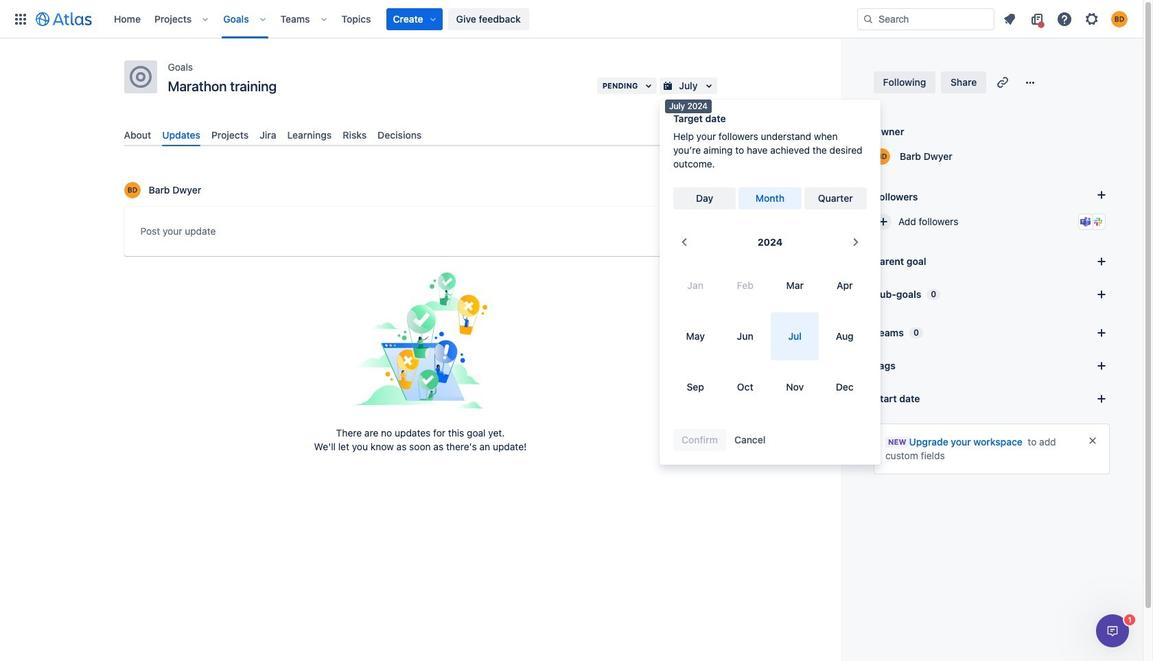 Task type: locate. For each thing, give the bounding box(es) containing it.
tab list
[[118, 124, 722, 146]]

more icon image
[[1022, 74, 1039, 91]]

tooltip
[[665, 100, 712, 113]]

Main content area, start typing to enter text. text field
[[140, 223, 701, 244]]

settings image
[[1084, 11, 1100, 27]]

see previous year image
[[676, 234, 693, 251]]

close banner image
[[1087, 435, 1098, 446]]

dialog
[[1096, 614, 1129, 647]]

see next year image
[[848, 234, 864, 251]]

top element
[[8, 0, 857, 38]]

account image
[[1111, 11, 1128, 27]]

None search field
[[857, 8, 995, 30]]

banner
[[0, 0, 1143, 38]]

Search field
[[857, 8, 995, 30]]

switch to... image
[[12, 11, 29, 27]]



Task type: vqa. For each thing, say whether or not it's contained in the screenshot.
See previous year image
yes



Task type: describe. For each thing, give the bounding box(es) containing it.
add team image
[[1094, 325, 1110, 341]]

add follower image
[[875, 213, 892, 230]]

add a follower image
[[1094, 187, 1110, 203]]

notifications image
[[1002, 11, 1018, 27]]

msteams logo showing  channels are connected to this goal image
[[1080, 216, 1091, 227]]

add tag image
[[1094, 358, 1110, 374]]

set start date image
[[1094, 391, 1110, 407]]

help image
[[1056, 11, 1073, 27]]

search image
[[863, 13, 874, 24]]

slack logo showing nan channels are connected to this goal image
[[1093, 216, 1104, 227]]

goal icon image
[[129, 66, 151, 88]]



